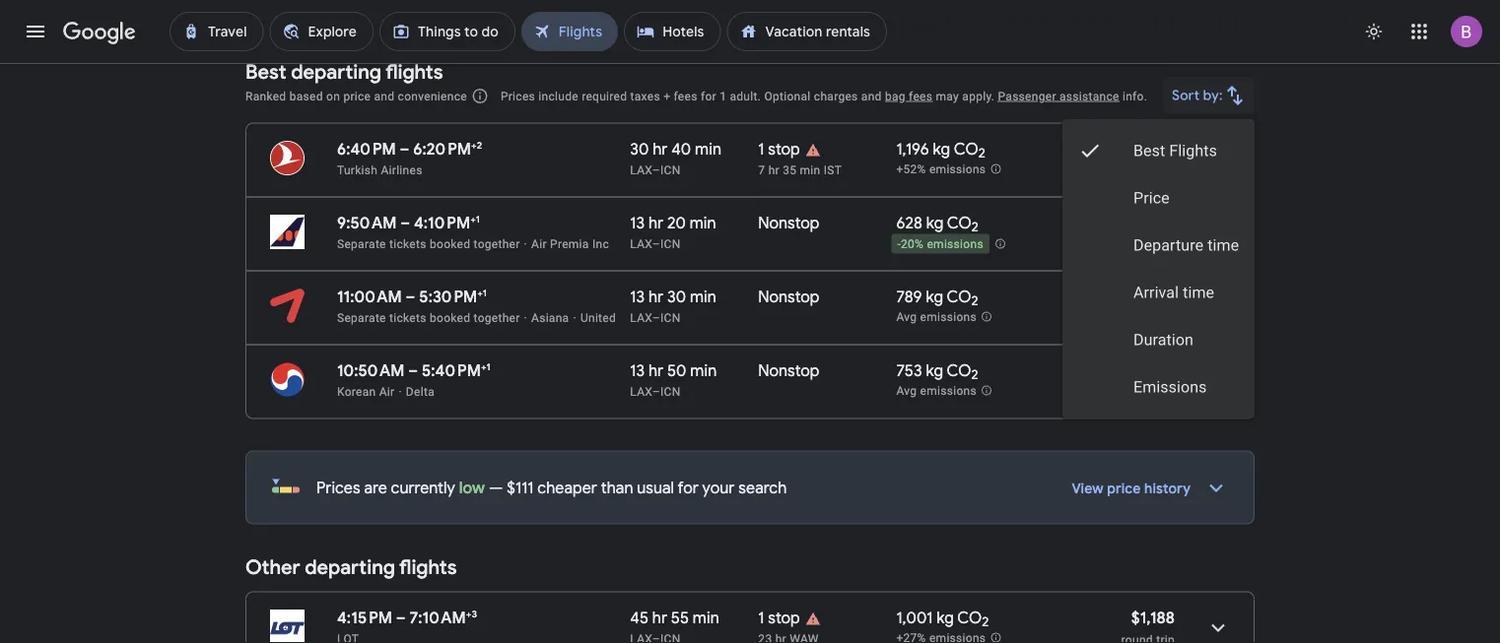 Task type: locate. For each thing, give the bounding box(es) containing it.
0 horizontal spatial price
[[343, 89, 371, 103]]

0 vertical spatial price
[[1160, 2, 1193, 20]]

hr left 55
[[652, 608, 667, 628]]

min inside the 13 hr 30 min lax – icn
[[690, 287, 716, 307]]

1 vertical spatial separate
[[337, 311, 386, 325]]

13 for 13 hr 30 min
[[630, 287, 645, 307]]

1 13 from the top
[[630, 213, 645, 233]]

price right view
[[1107, 480, 1141, 498]]

hr inside the 13 hr 50 min lax – icn
[[648, 361, 663, 381]]

-20% emissions
[[897, 238, 983, 252]]

0 vertical spatial price
[[343, 89, 371, 103]]

nonstop for 13 hr 50 min
[[758, 361, 820, 381]]

co right 753
[[947, 361, 971, 381]]

1 booked from the top
[[430, 237, 470, 251]]

4:15 pm
[[337, 608, 392, 628]]

1 horizontal spatial fees
[[909, 89, 933, 103]]

separate tickets booked together. this trip includes tickets from multiple airlines. missed connections may be protected by kiwi.com.. element for 4:10 pm
[[337, 237, 520, 251]]

booked for 5:30 pm
[[430, 311, 470, 325]]

layover (1 of 1) is a 7 hr 35 min overnight layover at istanbul airport in i̇stanbul. element
[[758, 162, 886, 178]]

min right 55
[[693, 608, 719, 628]]

0 vertical spatial best
[[245, 59, 286, 84]]

2 inside 6:40 pm – 6:20 pm + 2
[[477, 139, 482, 151]]

emissions down 789 kg co 2 at the right of the page
[[920, 311, 977, 324]]

1 vertical spatial air
[[379, 385, 395, 399]]

flights up 7:10 am
[[399, 555, 457, 581]]

min inside the 13 hr 50 min lax – icn
[[690, 361, 717, 381]]

cheaper
[[537, 478, 597, 498]]

0 vertical spatial avg emissions
[[896, 311, 977, 324]]

1 horizontal spatial and
[[861, 89, 882, 103]]

separate down the 11:00 am
[[337, 311, 386, 325]]

2  image from the top
[[524, 311, 527, 325]]

nonstop for 13 hr 20 min
[[758, 213, 820, 233]]

13 left the "20"
[[630, 213, 645, 233]]

emissions for 753
[[920, 385, 977, 398]]

for
[[701, 89, 716, 103], [678, 478, 699, 498]]

30 inside 30 hr 40 min lax – icn
[[630, 139, 649, 159]]

price right on
[[343, 89, 371, 103]]

lax inside the 13 hr 30 min lax – icn
[[630, 311, 652, 325]]

icn down the "20"
[[660, 237, 681, 251]]

2 right 6:20 pm in the left top of the page
[[477, 139, 482, 151]]

– inside the 13 hr 30 min lax – icn
[[652, 311, 660, 325]]

flights up convenience
[[386, 59, 443, 84]]

2 booked from the top
[[430, 311, 470, 325]]

lax inside the 13 hr 50 min lax – icn
[[630, 385, 652, 399]]

0 vertical spatial separate tickets booked together. this trip includes tickets from multiple airlines. missed connections may be protected by kiwi.com.. element
[[337, 237, 520, 251]]

2 icn from the top
[[660, 237, 681, 251]]

2 and from the left
[[861, 89, 882, 103]]

ranked
[[245, 89, 286, 103]]

2 trip from the top
[[1156, 386, 1175, 400]]

30 down 13 hr 20 min lax – icn
[[667, 287, 686, 307]]

nov
[[393, 3, 419, 21]]

1,196
[[896, 139, 929, 159]]

round inside $1,621 round trip
[[1121, 386, 1153, 400]]

2 separate tickets booked together. this trip includes tickets from multiple airlines. missed connections may be protected by kiwi.com.. element from the top
[[337, 311, 520, 325]]

2 13 from the top
[[630, 287, 645, 307]]

1 vertical spatial round
[[1121, 386, 1153, 400]]

2 up +52% emissions
[[978, 145, 985, 162]]

1 horizontal spatial prices
[[501, 89, 535, 103]]

best for best departing flights
[[245, 59, 286, 84]]

45
[[630, 608, 649, 628]]

for left your
[[678, 478, 699, 498]]

2 vertical spatial 13
[[630, 361, 645, 381]]

1 together from the top
[[474, 237, 520, 251]]

1188 US dollars text field
[[1131, 608, 1175, 628]]

1 vertical spatial 13
[[630, 287, 645, 307]]

2 round from the top
[[1121, 386, 1153, 400]]

emissions down 753 kg co 2
[[920, 385, 977, 398]]

avg for 753
[[896, 385, 917, 398]]

0 horizontal spatial for
[[678, 478, 699, 498]]

lax down 'total duration 13 hr 50 min.' element
[[630, 385, 652, 399]]

2 vertical spatial nonstop
[[758, 361, 820, 381]]

price up round trip
[[1133, 189, 1169, 207]]

2 stop from the top
[[768, 608, 800, 628]]

hr for 40
[[653, 139, 668, 159]]

hr inside total duration 45 hr 55 min. element
[[652, 608, 667, 628]]

9:50 am
[[337, 213, 397, 233]]

992 US dollars text field
[[1139, 139, 1175, 159]]

789 kg co 2
[[896, 287, 978, 310]]

history
[[1144, 480, 1191, 498]]

13 down 13 hr 20 min lax – icn
[[630, 287, 645, 307]]

1 and from the left
[[374, 89, 395, 103]]

passenger assistance button
[[998, 89, 1119, 103]]

separate tickets booked together. this trip includes tickets from multiple airlines. missed connections may be protected by kiwi.com.. element down leaves los angeles international airport at 11:00 am on tuesday, november 14 and arrives at incheon international airport at 5:30 pm on wednesday, november 15. element
[[337, 311, 520, 325]]

nov 14 – 30
[[393, 3, 467, 21]]

1 vertical spatial for
[[678, 478, 699, 498]]

round down $1,621
[[1121, 386, 1153, 400]]

0 vertical spatial avg
[[896, 311, 917, 324]]

+ inside '10:50 am – 5:40 pm + 1'
[[481, 361, 486, 373]]

2 nonstop from the top
[[758, 287, 820, 307]]

best inside radio item
[[1133, 141, 1165, 160]]

grid
[[1058, 2, 1084, 20]]

time right 'arrival'
[[1183, 283, 1214, 302]]

icn down 40 in the top of the page
[[660, 163, 681, 177]]

4 icn from the top
[[660, 385, 681, 399]]

1 fees from the left
[[674, 89, 697, 103]]

0 vertical spatial air
[[531, 237, 547, 251]]

min for 30
[[690, 287, 716, 307]]

13 inside the 13 hr 30 min lax – icn
[[630, 287, 645, 307]]

0 horizontal spatial best
[[245, 59, 286, 84]]

2 nonstop flight. element from the top
[[758, 287, 820, 310]]

4 lax from the top
[[630, 385, 652, 399]]

together down 'arrival time: 4:10 pm on  wednesday, november 15.' text field at the top of the page
[[474, 237, 520, 251]]

kg inside 753 kg co 2
[[926, 361, 943, 381]]

departing up on
[[291, 59, 381, 84]]

4:10 pm
[[414, 213, 470, 233]]

2 right 753
[[971, 367, 978, 384]]

prices right learn more about ranking icon on the top left
[[501, 89, 535, 103]]

together for 5:30 pm
[[474, 311, 520, 325]]

min right the "20"
[[690, 213, 716, 233]]

hr left '50'
[[648, 361, 663, 381]]

trip inside $1,621 round trip
[[1156, 386, 1175, 400]]

icn down '50'
[[660, 385, 681, 399]]

1 horizontal spatial for
[[701, 89, 716, 103]]

 image
[[524, 237, 527, 251], [524, 311, 527, 325]]

1 vertical spatial separate tickets booked together
[[337, 311, 520, 325]]

change appearance image
[[1350, 8, 1398, 55]]

0 vertical spatial nonstop flight. element
[[758, 213, 820, 236]]

1 vertical spatial 30
[[667, 287, 686, 307]]

min inside 13 hr 20 min lax – icn
[[690, 213, 716, 233]]

other
[[245, 555, 300, 581]]

1 inside 11:00 am – 5:30 pm + 1
[[483, 287, 487, 299]]

1 vertical spatial price
[[1133, 189, 1169, 207]]

1 1 stop flight. element from the top
[[758, 139, 800, 162]]

1 vertical spatial price
[[1107, 480, 1141, 498]]

flight details. leaves los angeles international airport at 4:15 pm on tuesday, november 14 and arrives at incheon international airport at 7:10 am on friday, november 17. image
[[1195, 605, 1242, 644]]

price left graph
[[1160, 2, 1193, 20]]

2 for 1,196
[[978, 145, 985, 162]]

icn inside 30 hr 40 min lax – icn
[[660, 163, 681, 177]]

prices
[[501, 89, 535, 103], [316, 478, 360, 498]]

lax down total duration 30 hr 40 min. element
[[630, 163, 652, 177]]

min inside the layover (1 of 1) is a 7 hr 35 min overnight layover at istanbul airport in i̇stanbul. element
[[800, 163, 820, 177]]

hr inside the 13 hr 30 min lax – icn
[[648, 287, 663, 307]]

air left premia
[[531, 237, 547, 251]]

1 vertical spatial avg
[[896, 385, 917, 398]]

co inside 1,001 kg co 2
[[957, 608, 982, 628]]

1 right "4:10 pm"
[[476, 213, 480, 225]]

3 nonstop flight. element from the top
[[758, 361, 820, 384]]

separate for 11:00 am
[[337, 311, 386, 325]]

tickets for 9:50 am
[[389, 237, 426, 251]]

min for 20
[[690, 213, 716, 233]]

1 1 stop from the top
[[758, 139, 800, 159]]

avg for 789
[[896, 311, 917, 324]]

air down departure time: 10:50 am. text box
[[379, 385, 395, 399]]

11:00 am
[[337, 287, 402, 307]]

delta
[[406, 385, 435, 399]]

+ inside '9:50 am – 4:10 pm + 1'
[[470, 213, 476, 225]]

min down 13 hr 20 min lax – icn
[[690, 287, 716, 307]]

1 vertical spatial trip
[[1156, 386, 1175, 400]]

0 vertical spatial 1 stop
[[758, 139, 800, 159]]

1 vertical spatial together
[[474, 311, 520, 325]]

co inside 628 kg co 2
[[947, 213, 972, 233]]

and down best departing flights
[[374, 89, 395, 103]]

0 vertical spatial tickets
[[389, 237, 426, 251]]

– inside 13 hr 20 min lax – icn
[[652, 237, 660, 251]]

0 vertical spatial together
[[474, 237, 520, 251]]

min inside total duration 45 hr 55 min. element
[[693, 608, 719, 628]]

3 lax from the top
[[630, 311, 652, 325]]

graph
[[1197, 2, 1235, 20]]

1 stop flight. element
[[758, 139, 800, 162], [758, 608, 800, 631]]

prices for prices are currently low — $111 cheaper than usual for your search
[[316, 478, 360, 498]]

kg up -20% emissions
[[926, 213, 944, 233]]

hr for 50
[[648, 361, 663, 381]]

0 vertical spatial booked
[[430, 237, 470, 251]]

booked down "5:30 pm"
[[430, 311, 470, 325]]

icn
[[660, 163, 681, 177], [660, 237, 681, 251], [660, 311, 681, 325], [660, 385, 681, 399]]

co inside 789 kg co 2
[[947, 287, 971, 307]]

departing up departure time: 4:15 pm. text box
[[305, 555, 395, 581]]

1 up 7
[[758, 139, 764, 159]]

1 avg emissions from the top
[[896, 311, 977, 324]]

3 13 from the top
[[630, 361, 645, 381]]

kg inside 1,001 kg co 2
[[936, 608, 954, 628]]

flights for other departing flights
[[399, 555, 457, 581]]

1 nonstop from the top
[[758, 213, 820, 233]]

fees right bag
[[909, 89, 933, 103]]

2 fees from the left
[[909, 89, 933, 103]]

stop right total duration 45 hr 55 min. element
[[768, 608, 800, 628]]

2 right the 789
[[971, 293, 978, 310]]

0 vertical spatial separate
[[337, 237, 386, 251]]

2 right 1,001
[[982, 614, 989, 631]]

nonstop flight. element for 13 hr 20 min
[[758, 213, 820, 236]]

Arrival time: 5:40 PM on  Wednesday, November 15. text field
[[422, 361, 490, 381]]

2 1 stop flight. element from the top
[[758, 608, 800, 631]]

avg emissions down 753 kg co 2
[[896, 385, 977, 398]]

arrival time
[[1133, 283, 1214, 302]]

1 vertical spatial flights
[[399, 555, 457, 581]]

1 vertical spatial nonstop flight. element
[[758, 287, 820, 310]]

2 together from the top
[[474, 311, 520, 325]]

lax inside 13 hr 20 min lax – icn
[[630, 237, 652, 251]]

0 vertical spatial round
[[1121, 238, 1153, 252]]

hr right 7
[[768, 163, 780, 177]]

– down total duration 30 hr 40 min. element
[[652, 163, 660, 177]]

and left bag
[[861, 89, 882, 103]]

sort by: button
[[1164, 72, 1255, 119]]

learn more about tracked prices image
[[363, 3, 381, 21]]

1 vertical spatial 1 stop
[[758, 608, 800, 628]]

 image left asiana
[[524, 311, 527, 325]]

55
[[671, 608, 689, 628]]

lax right united
[[630, 311, 652, 325]]

trip up 'arrival time'
[[1156, 238, 1175, 252]]

– down total duration 13 hr 20 min. "element"
[[652, 237, 660, 251]]

1
[[720, 89, 727, 103], [758, 139, 764, 159], [476, 213, 480, 225], [483, 287, 487, 299], [486, 361, 490, 373], [758, 608, 764, 628]]

30 left 40 in the top of the page
[[630, 139, 649, 159]]

min right '50'
[[690, 361, 717, 381]]

price inside select your sort order. menu
[[1133, 189, 1169, 207]]

2 separate from the top
[[337, 311, 386, 325]]

7 hr 35 min ist
[[758, 163, 842, 177]]

0 vertical spatial 1 stop flight. element
[[758, 139, 800, 162]]

1 vertical spatial prices
[[316, 478, 360, 498]]

total duration 45 hr 55 min. element
[[630, 608, 758, 631]]

1 avg from the top
[[896, 311, 917, 324]]

2
[[477, 139, 482, 151], [978, 145, 985, 162], [972, 219, 979, 236], [971, 293, 978, 310], [971, 367, 978, 384], [982, 614, 989, 631]]

9:50 am – 4:10 pm + 1
[[337, 213, 480, 233]]

13 hr 30 min lax – icn
[[630, 287, 716, 325]]

include
[[538, 89, 578, 103]]

emissions for 1,196
[[929, 163, 986, 177]]

1 stop from the top
[[768, 139, 800, 159]]

2 for 789
[[971, 293, 978, 310]]

– down total duration 13 hr 30 min. element
[[652, 311, 660, 325]]

stop for 45 hr 55 min
[[768, 608, 800, 628]]

co inside 753 kg co 2
[[947, 361, 971, 381]]

0 horizontal spatial 30
[[630, 139, 649, 159]]

Arrival time: 5:30 PM on  Wednesday, November 15. text field
[[419, 287, 487, 307]]

asiana
[[531, 311, 569, 325]]

1 separate tickets booked together from the top
[[337, 237, 520, 251]]

separate tickets booked together. this trip includes tickets from multiple airlines. missed connections may be protected by kiwi.com.. element down "4:10 pm"
[[337, 237, 520, 251]]

13 left '50'
[[630, 361, 645, 381]]

11:00 am – 5:30 pm + 1
[[337, 287, 487, 307]]

icn inside the 13 hr 50 min lax – icn
[[660, 385, 681, 399]]

0 vertical spatial 30
[[630, 139, 649, 159]]

13 inside the 13 hr 50 min lax – icn
[[630, 361, 645, 381]]

+52% emissions
[[896, 163, 986, 177]]

1 vertical spatial avg emissions
[[896, 385, 977, 398]]

best departing flights
[[245, 59, 443, 84]]

date grid
[[1023, 2, 1084, 20]]

kg right 1,001
[[936, 608, 954, 628]]

2 vertical spatial nonstop flight. element
[[758, 361, 820, 384]]

2 tickets from the top
[[389, 311, 426, 325]]

departing
[[291, 59, 381, 84], [305, 555, 395, 581]]

icn for 30
[[660, 311, 681, 325]]

turkish
[[337, 163, 378, 177]]

1477 US dollars text field
[[1128, 287, 1175, 307]]

1 tickets from the top
[[389, 237, 426, 251]]

nonstop for 13 hr 30 min
[[758, 287, 820, 307]]

separate tickets booked together
[[337, 237, 520, 251], [337, 311, 520, 325]]

 image left premia
[[524, 237, 527, 251]]

–
[[400, 139, 409, 159], [652, 163, 660, 177], [400, 213, 410, 233], [652, 237, 660, 251], [406, 287, 415, 307], [652, 311, 660, 325], [408, 361, 418, 381], [652, 385, 660, 399], [396, 608, 406, 628]]

icn for 40
[[660, 163, 681, 177]]

separate down 9:50 am text field
[[337, 237, 386, 251]]

trip down $1,621
[[1156, 386, 1175, 400]]

for left adult.
[[701, 89, 716, 103]]

kg right 753
[[926, 361, 943, 381]]

any
[[553, 3, 579, 21]]

0 horizontal spatial and
[[374, 89, 395, 103]]

13 inside 13 hr 20 min lax – icn
[[630, 213, 645, 233]]

+
[[663, 89, 670, 103], [471, 139, 477, 151], [470, 213, 476, 225], [477, 287, 483, 299], [481, 361, 486, 373], [466, 608, 472, 620]]

hr down 13 hr 20 min lax – icn
[[648, 287, 663, 307]]

on
[[326, 89, 340, 103]]

booked for 4:10 pm
[[430, 237, 470, 251]]

best left flights
[[1133, 141, 1165, 160]]

may
[[936, 89, 959, 103]]

price
[[1160, 2, 1193, 20], [1133, 189, 1169, 207]]

date grid button
[[972, 0, 1100, 29]]

stop up 35
[[768, 139, 800, 159]]

2 1 stop from the top
[[758, 608, 800, 628]]

time for departure time
[[1207, 236, 1239, 255]]

emissions
[[929, 163, 986, 177], [927, 238, 983, 252], [920, 311, 977, 324], [920, 385, 977, 398]]

0 horizontal spatial fees
[[674, 89, 697, 103]]

2 inside 753 kg co 2
[[971, 367, 978, 384]]

view
[[1072, 480, 1104, 498]]

+ for 7:10 am
[[466, 608, 472, 620]]

0 horizontal spatial air
[[379, 385, 395, 399]]

0 vertical spatial prices
[[501, 89, 535, 103]]

co right 1,001
[[957, 608, 982, 628]]

0 vertical spatial trip
[[1156, 238, 1175, 252]]

separate tickets booked together for 4:10 pm
[[337, 237, 520, 251]]

1 icn from the top
[[660, 163, 681, 177]]

1 vertical spatial  image
[[524, 311, 527, 325]]

1 vertical spatial stop
[[768, 608, 800, 628]]

co for 753
[[947, 361, 971, 381]]

1 right 5:40 pm
[[486, 361, 490, 373]]

kg inside 1,196 kg co 2
[[933, 139, 950, 159]]

+ inside 6:40 pm – 6:20 pm + 2
[[471, 139, 477, 151]]

1 vertical spatial booked
[[430, 311, 470, 325]]

1 lax from the top
[[630, 163, 652, 177]]

40
[[671, 139, 691, 159]]

2 inside 1,196 kg co 2
[[978, 145, 985, 162]]

hr inside the layover (1 of 1) is a 7 hr 35 min overnight layover at istanbul airport in i̇stanbul. element
[[768, 163, 780, 177]]

hr inside 30 hr 40 min lax – icn
[[653, 139, 668, 159]]

– inside the 13 hr 50 min lax – icn
[[652, 385, 660, 399]]

kg inside 628 kg co 2
[[926, 213, 944, 233]]

2 inside 628 kg co 2
[[972, 219, 979, 236]]

0 vertical spatial stop
[[768, 139, 800, 159]]

time right "departure"
[[1207, 236, 1239, 255]]

1 inside '9:50 am – 4:10 pm + 1'
[[476, 213, 480, 225]]

stop for 30 hr 40 min
[[768, 139, 800, 159]]

3 nonstop from the top
[[758, 361, 820, 381]]

hr for 55
[[652, 608, 667, 628]]

icn for 20
[[660, 237, 681, 251]]

tickets down '9:50 am – 4:10 pm + 1'
[[389, 237, 426, 251]]

13 for 13 hr 20 min
[[630, 213, 645, 233]]

 image for 5:30 pm
[[524, 311, 527, 325]]

turkish airlines
[[337, 163, 422, 177]]

price inside button
[[1160, 2, 1193, 20]]

flights
[[386, 59, 443, 84], [399, 555, 457, 581]]

1 horizontal spatial 30
[[667, 287, 686, 307]]

kg right the 789
[[926, 287, 943, 307]]

booked down 'arrival time: 4:10 pm on  wednesday, november 15.' text field at the top of the page
[[430, 237, 470, 251]]

1,001
[[896, 608, 933, 628]]

2 separate tickets booked together from the top
[[337, 311, 520, 325]]

kg for 1,196
[[933, 139, 950, 159]]

7:10 am
[[410, 608, 466, 628]]

time
[[1207, 236, 1239, 255], [1183, 283, 1214, 302]]

min inside 30 hr 40 min lax – icn
[[695, 139, 721, 159]]

0 vertical spatial flights
[[386, 59, 443, 84]]

1 horizontal spatial best
[[1133, 141, 1165, 160]]

co inside 1,196 kg co 2
[[954, 139, 978, 159]]

– down 'total duration 13 hr 50 min.' element
[[652, 385, 660, 399]]

1 separate from the top
[[337, 237, 386, 251]]

kg up +52% emissions
[[933, 139, 950, 159]]

2 lax from the top
[[630, 237, 652, 251]]

1 vertical spatial nonstop
[[758, 287, 820, 307]]

Departure time: 6:40 PM. text field
[[337, 139, 396, 159]]

30 hr 40 min lax – icn
[[630, 139, 721, 177]]

separate tickets booked together. this trip includes tickets from multiple airlines. missed connections may be protected by kiwi.com.. element
[[337, 237, 520, 251], [337, 311, 520, 325]]

your
[[702, 478, 735, 498]]

min right 40 in the top of the page
[[695, 139, 721, 159]]

+ inside 4:15 pm – 7:10 am + 3
[[466, 608, 472, 620]]

1 nonstop flight. element from the top
[[758, 213, 820, 236]]

1 separate tickets booked together. this trip includes tickets from multiple airlines. missed connections may be protected by kiwi.com.. element from the top
[[337, 237, 520, 251]]

Arrival time: 4:10 PM on  Wednesday, November 15. text field
[[414, 213, 480, 233]]

leaves los angeles international airport at 9:50 am on tuesday, november 14 and arrives at incheon international airport at 4:10 pm on wednesday, november 15. element
[[337, 213, 480, 233]]

prices left are
[[316, 478, 360, 498]]

lax right inc
[[630, 237, 652, 251]]

lax for 13 hr 30 min
[[630, 311, 652, 325]]

0 vertical spatial nonstop
[[758, 213, 820, 233]]

hr left 40 in the top of the page
[[653, 139, 668, 159]]

co up -20% emissions
[[947, 213, 972, 233]]

departing for best
[[291, 59, 381, 84]]

0 vertical spatial 13
[[630, 213, 645, 233]]

0 vertical spatial  image
[[524, 237, 527, 251]]

icn down total duration 13 hr 30 min. element
[[660, 311, 681, 325]]

together down arrival time: 5:30 pm on  wednesday, november 15. text field
[[474, 311, 520, 325]]

1 vertical spatial departing
[[305, 555, 395, 581]]

1 right "5:30 pm"
[[483, 287, 487, 299]]

best
[[245, 59, 286, 84], [1133, 141, 1165, 160]]

hr inside 13 hr 20 min lax – icn
[[648, 213, 663, 233]]

2 inside 1,001 kg co 2
[[982, 614, 989, 631]]

emissions down 1,196 kg co 2
[[929, 163, 986, 177]]

avg down 753
[[896, 385, 917, 398]]

co up +52% emissions
[[954, 139, 978, 159]]

2 inside 789 kg co 2
[[971, 293, 978, 310]]

0 horizontal spatial prices
[[316, 478, 360, 498]]

kg inside 789 kg co 2
[[926, 287, 943, 307]]

round
[[1121, 238, 1153, 252], [1121, 386, 1153, 400]]

separate tickets booked together down leaves los angeles international airport at 11:00 am on tuesday, november 14 and arrives at incheon international airport at 5:30 pm on wednesday, november 15. element
[[337, 311, 520, 325]]

co right the 789
[[947, 287, 971, 307]]

1 vertical spatial 1 stop flight. element
[[758, 608, 800, 631]]

flights
[[1169, 141, 1217, 160]]

tickets down leaves los angeles international airport at 11:00 am on tuesday, november 14 and arrives at incheon international airport at 5:30 pm on wednesday, november 15. element
[[389, 311, 426, 325]]

icn inside the 13 hr 30 min lax – icn
[[660, 311, 681, 325]]

1 vertical spatial tickets
[[389, 311, 426, 325]]

nonstop flight. element
[[758, 213, 820, 236], [758, 287, 820, 310], [758, 361, 820, 384]]

min right 35
[[800, 163, 820, 177]]

1 vertical spatial best
[[1133, 141, 1165, 160]]

2 avg from the top
[[896, 385, 917, 398]]

1 vertical spatial time
[[1183, 283, 1214, 302]]

lax
[[630, 163, 652, 177], [630, 237, 652, 251], [630, 311, 652, 325], [630, 385, 652, 399]]

fees
[[674, 89, 697, 103], [909, 89, 933, 103]]

lax for 13 hr 20 min
[[630, 237, 652, 251]]

hr left the "20"
[[648, 213, 663, 233]]

kg
[[933, 139, 950, 159], [926, 213, 944, 233], [926, 287, 943, 307], [926, 361, 943, 381], [936, 608, 954, 628]]

1 vertical spatial separate tickets booked together. this trip includes tickets from multiple airlines. missed connections may be protected by kiwi.com.. element
[[337, 311, 520, 325]]

lax inside 30 hr 40 min lax – icn
[[630, 163, 652, 177]]

3 icn from the top
[[660, 311, 681, 325]]

round up 'arrival'
[[1121, 238, 1153, 252]]

0 vertical spatial time
[[1207, 236, 1239, 255]]

trip
[[1156, 238, 1175, 252], [1156, 386, 1175, 400]]

duration
[[1133, 331, 1193, 349]]

0 vertical spatial departing
[[291, 59, 381, 84]]

1  image from the top
[[524, 237, 527, 251]]

2 up -20% emissions
[[972, 219, 979, 236]]

icn inside 13 hr 20 min lax – icn
[[660, 237, 681, 251]]

2 avg emissions from the top
[[896, 385, 977, 398]]

+ inside 11:00 am – 5:30 pm + 1
[[477, 287, 483, 299]]

0 vertical spatial separate tickets booked together
[[337, 237, 520, 251]]



Task type: vqa. For each thing, say whether or not it's contained in the screenshot.
Blvd 'Parkcenter'
no



Task type: describe. For each thing, give the bounding box(es) containing it.
round trip
[[1121, 238, 1175, 252]]

4:15 pm – 7:10 am + 3
[[337, 608, 477, 628]]

departure
[[1133, 236, 1203, 255]]

together for 4:10 pm
[[474, 237, 520, 251]]

min for 55
[[693, 608, 719, 628]]

usual
[[637, 478, 674, 498]]

ranked based on price and convenience
[[245, 89, 467, 103]]

time for arrival time
[[1183, 283, 1214, 302]]

20
[[667, 213, 686, 233]]

premia
[[550, 237, 589, 251]]

total duration 13 hr 50 min. element
[[630, 361, 758, 384]]

other departing flights
[[245, 555, 457, 581]]

find the best price region
[[245, 0, 1255, 44]]

best flights radio item
[[1062, 127, 1255, 174]]

arrival
[[1133, 283, 1179, 302]]

track prices
[[279, 3, 360, 21]]

+ for 5:40 pm
[[481, 361, 486, 373]]

45 hr 55 min
[[630, 608, 719, 628]]

korean
[[337, 385, 376, 399]]

3
[[472, 608, 477, 620]]

select your sort order. menu
[[1062, 119, 1255, 419]]

1 inside '10:50 am – 5:40 pm + 1'
[[486, 361, 490, 373]]

low
[[459, 478, 485, 498]]

6:40 pm
[[337, 139, 396, 159]]

avg emissions for 753
[[896, 385, 977, 398]]

prices
[[318, 3, 360, 21]]

bag fees button
[[885, 89, 933, 103]]

1 right 55
[[758, 608, 764, 628]]

10:50 am – 5:40 pm + 1
[[337, 361, 490, 381]]

1 trip from the top
[[1156, 238, 1175, 252]]

2 for 753
[[971, 367, 978, 384]]

Departure time: 10:50 AM. text field
[[337, 361, 405, 381]]

kg for 789
[[926, 287, 943, 307]]

required
[[582, 89, 627, 103]]

co for 1,001
[[957, 608, 982, 628]]

– inside 30 hr 40 min lax – icn
[[652, 163, 660, 177]]

$992
[[1139, 139, 1175, 159]]

$1,621
[[1131, 361, 1175, 381]]

view price history
[[1072, 480, 1191, 498]]

6:20 pm
[[413, 139, 471, 159]]

co for 628
[[947, 213, 972, 233]]

628 kg co 2
[[896, 213, 979, 236]]

35
[[783, 163, 797, 177]]

kg for 753
[[926, 361, 943, 381]]

hr for 35
[[768, 163, 780, 177]]

20%
[[901, 238, 924, 252]]

– up airlines
[[400, 139, 409, 159]]

hr for 20
[[648, 213, 663, 233]]

10:50 am
[[337, 361, 405, 381]]

tickets for 11:00 am
[[389, 311, 426, 325]]

price graph
[[1160, 2, 1235, 20]]

bag
[[885, 89, 906, 103]]

13 for 13 hr 50 min
[[630, 361, 645, 381]]

– left "4:10 pm"
[[400, 213, 410, 233]]

prices for prices include required taxes + fees for 1 adult. optional charges and bag fees may apply. passenger assistance
[[501, 89, 535, 103]]

nonstop flight. element for 13 hr 50 min
[[758, 361, 820, 384]]

1 horizontal spatial price
[[1107, 480, 1141, 498]]

any dates
[[553, 3, 619, 21]]

separate for 9:50 am
[[337, 237, 386, 251]]

passenger
[[998, 89, 1056, 103]]

co for 789
[[947, 287, 971, 307]]

prices are currently low — $111 cheaper than usual for your search
[[316, 478, 787, 498]]

min for 40
[[695, 139, 721, 159]]

Departure time: 4:15 PM. text field
[[337, 608, 392, 628]]

taxes
[[630, 89, 660, 103]]

$1,621 round trip
[[1121, 361, 1175, 400]]

Departure time: 11:00 AM. text field
[[337, 287, 402, 307]]

1 stop for 30 hr 40 min
[[758, 139, 800, 159]]

– right departure time: 4:15 pm. text box
[[396, 608, 406, 628]]

price graph button
[[1109, 0, 1251, 29]]

korean air
[[337, 385, 395, 399]]

5:30 pm
[[419, 287, 477, 307]]

1621 US dollars text field
[[1131, 361, 1175, 381]]

2 for 1,001
[[982, 614, 989, 631]]

view price history image
[[1193, 465, 1240, 512]]

—
[[489, 478, 503, 498]]

lax for 13 hr 50 min
[[630, 385, 652, 399]]

emissions for 789
[[920, 311, 977, 324]]

icn for 50
[[660, 385, 681, 399]]

2 for 628
[[972, 219, 979, 236]]

departure time
[[1133, 236, 1239, 255]]

753 kg co 2
[[896, 361, 978, 384]]

nonstop flight. element for 13 hr 30 min
[[758, 287, 820, 310]]

lax for 30 hr 40 min
[[630, 163, 652, 177]]

1 stop flight. element for 45 hr 55 min
[[758, 608, 800, 631]]

separate tickets booked together for 5:30 pm
[[337, 311, 520, 325]]

currently
[[391, 478, 455, 498]]

prices include required taxes + fees for 1 adult. optional charges and bag fees may apply. passenger assistance
[[501, 89, 1119, 103]]

628
[[896, 213, 922, 233]]

– left "5:30 pm"
[[406, 287, 415, 307]]

convenience
[[398, 89, 467, 103]]

789
[[896, 287, 922, 307]]

Departure time: 9:50 AM. text field
[[337, 213, 397, 233]]

30 inside the 13 hr 30 min lax – icn
[[667, 287, 686, 307]]

min for 35
[[800, 163, 820, 177]]

1 left adult.
[[720, 89, 727, 103]]

optional
[[764, 89, 811, 103]]

charges
[[814, 89, 858, 103]]

50
[[667, 361, 686, 381]]

leaves los angeles international airport at 11:00 am on tuesday, november 14 and arrives at incheon international airport at 5:30 pm on wednesday, november 15. element
[[337, 287, 487, 307]]

assistance
[[1059, 89, 1119, 103]]

+ for 6:20 pm
[[471, 139, 477, 151]]

1 horizontal spatial air
[[531, 237, 547, 251]]

+52%
[[896, 163, 926, 177]]

13 hr 50 min lax – icn
[[630, 361, 717, 399]]

flights for best departing flights
[[386, 59, 443, 84]]

+ for 4:10 pm
[[470, 213, 476, 225]]

sort by:
[[1172, 87, 1223, 104]]

leaves los angeles international airport at 4:15 pm on tuesday, november 14 and arrives at incheon international airport at 7:10 am on friday, november 17. element
[[337, 608, 477, 628]]

+ for 5:30 pm
[[477, 287, 483, 299]]

inc
[[592, 237, 609, 251]]

7
[[758, 163, 765, 177]]

based
[[289, 89, 323, 103]]

0 vertical spatial for
[[701, 89, 716, 103]]

-
[[897, 238, 901, 252]]

main menu image
[[24, 20, 47, 43]]

1 stop flight. element for 30 hr 40 min
[[758, 139, 800, 162]]

$1,477
[[1128, 287, 1175, 307]]

departing for other
[[305, 555, 395, 581]]

total duration 13 hr 20 min. element
[[630, 213, 758, 236]]

price for price graph
[[1160, 2, 1193, 20]]

track
[[279, 3, 315, 21]]

1 round from the top
[[1121, 238, 1153, 252]]

co for 1,196
[[954, 139, 978, 159]]

leaves los angeles international airport at 6:40 pm on tuesday, november 14 and arrives at incheon international airport at 6:20 pm on thursday, november 16. element
[[337, 139, 482, 159]]

separate tickets booked together. this trip includes tickets from multiple airlines. missed connections may be protected by kiwi.com.. element for 5:30 pm
[[337, 311, 520, 325]]

apply.
[[962, 89, 995, 103]]

than
[[601, 478, 633, 498]]

are
[[364, 478, 387, 498]]

14 – 30
[[423, 3, 467, 21]]

total duration 13 hr 30 min. element
[[630, 287, 758, 310]]

6:40 pm – 6:20 pm + 2
[[337, 139, 482, 159]]

leaves los angeles international airport at 10:50 am on tuesday, november 14 and arrives at incheon international airport at 5:40 pm on wednesday, november 15. element
[[337, 361, 490, 381]]

emissions
[[1133, 378, 1207, 397]]

$111
[[507, 478, 534, 498]]

 image for 4:10 pm
[[524, 237, 527, 251]]

emissions down 628 kg co 2
[[927, 238, 983, 252]]

total duration 30 hr 40 min. element
[[630, 139, 758, 162]]

kg for 628
[[926, 213, 944, 233]]

air premia inc
[[531, 237, 609, 251]]

learn more about ranking image
[[471, 87, 489, 105]]

– up delta
[[408, 361, 418, 381]]

united
[[580, 311, 616, 325]]

kg for 1,001
[[936, 608, 954, 628]]

price for price
[[1133, 189, 1169, 207]]

min for 50
[[690, 361, 717, 381]]

Arrival time: 7:10 AM on  Friday, November 17. text field
[[410, 608, 477, 628]]

date
[[1023, 2, 1054, 20]]

search
[[738, 478, 787, 498]]

1 stop for 45 hr 55 min
[[758, 608, 800, 628]]

hr for 30
[[648, 287, 663, 307]]

13 hr 20 min lax – icn
[[630, 213, 716, 251]]

best flights
[[1133, 141, 1217, 160]]

best for best flights
[[1133, 141, 1165, 160]]

avg emissions for 789
[[896, 311, 977, 324]]

Arrival time: 6:20 PM on  Thursday, November 16. text field
[[413, 139, 482, 159]]

adult.
[[730, 89, 761, 103]]

by:
[[1203, 87, 1223, 104]]



